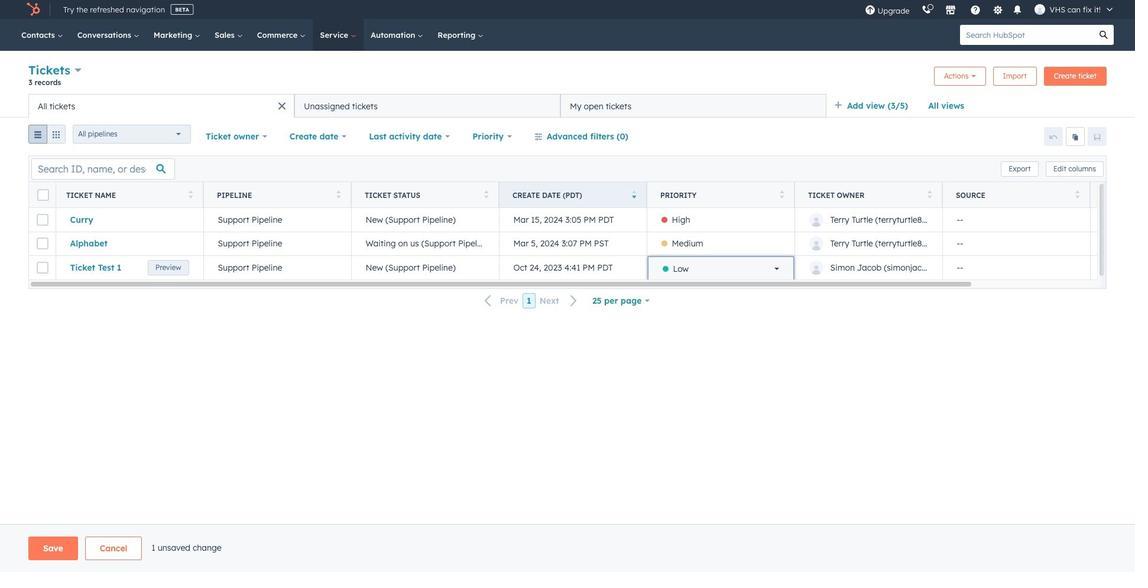 Task type: describe. For each thing, give the bounding box(es) containing it.
descending sort. press to sort ascending. element
[[632, 190, 636, 200]]

Search ID, name, or description search field
[[31, 158, 175, 180]]

5 press to sort. element from the left
[[928, 190, 932, 200]]

page section element
[[0, 537, 1136, 561]]

press to sort. image for first press to sort. element
[[188, 190, 193, 198]]

jer mill image
[[1035, 4, 1045, 15]]

press to sort. image for 4th press to sort. element from left
[[780, 190, 784, 198]]

1 press to sort. element from the left
[[188, 190, 193, 200]]

marketplaces image
[[945, 5, 956, 16]]

4 press to sort. element from the left
[[780, 190, 784, 200]]

6 press to sort. element from the left
[[1076, 190, 1080, 200]]

descending sort. press to sort ascending. image
[[632, 190, 636, 198]]



Task type: locate. For each thing, give the bounding box(es) containing it.
menu
[[859, 0, 1121, 19]]

group
[[28, 125, 66, 148]]

press to sort. element
[[188, 190, 193, 200], [336, 190, 341, 200], [484, 190, 489, 200], [780, 190, 784, 200], [928, 190, 932, 200], [1076, 190, 1080, 200]]

3 press to sort. element from the left
[[484, 190, 489, 200]]

2 press to sort. image from the left
[[484, 190, 489, 198]]

press to sort. image for 5th press to sort. element from left
[[928, 190, 932, 198]]

press to sort. image
[[336, 190, 341, 198], [484, 190, 489, 198]]

1 horizontal spatial press to sort. image
[[484, 190, 489, 198]]

2 press to sort. image from the left
[[780, 190, 784, 198]]

1 press to sort. image from the left
[[188, 190, 193, 198]]

banner
[[28, 62, 1107, 94]]

pagination navigation
[[478, 293, 585, 309]]

Search HubSpot search field
[[961, 25, 1094, 45]]

4 press to sort. image from the left
[[1076, 190, 1080, 198]]

0 horizontal spatial press to sort. image
[[336, 190, 341, 198]]

press to sort. image
[[188, 190, 193, 198], [780, 190, 784, 198], [928, 190, 932, 198], [1076, 190, 1080, 198]]

1 press to sort. image from the left
[[336, 190, 341, 198]]

2 press to sort. element from the left
[[336, 190, 341, 200]]

3 press to sort. image from the left
[[928, 190, 932, 198]]

press to sort. image for 6th press to sort. element
[[1076, 190, 1080, 198]]



Task type: vqa. For each thing, say whether or not it's contained in the screenshot.
"don't"
no



